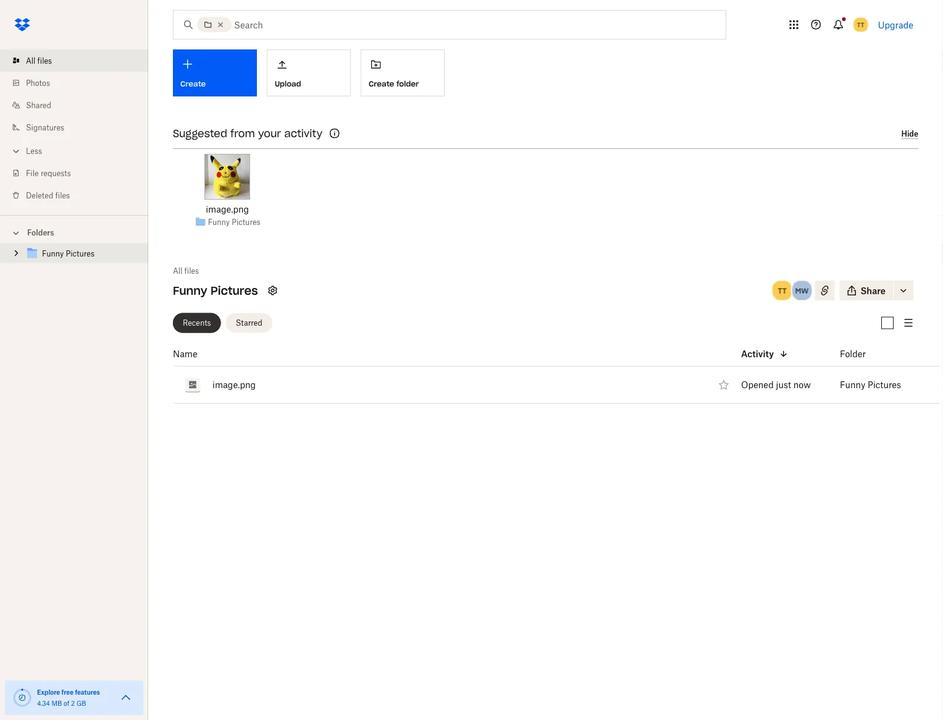 Task type: vqa. For each thing, say whether or not it's contained in the screenshot.
Image - 01-Purple_DM-4K.png 12/5/2023, 2:20:21 PM
no



Task type: locate. For each thing, give the bounding box(es) containing it.
all files link up shared link
[[10, 49, 148, 72]]

files inside list item
[[37, 56, 52, 65]]

0 vertical spatial files
[[37, 56, 52, 65]]

deleted files link
[[10, 184, 148, 206]]

create button
[[173, 49, 257, 96]]

activity
[[285, 127, 323, 140]]

create inside dropdown button
[[181, 79, 206, 89]]

funny up recents button
[[173, 283, 207, 298]]

all up recents button
[[173, 266, 183, 275]]

funny pictures link down /funny pictures/image.png
[[208, 216, 261, 228]]

pictures
[[232, 218, 261, 227], [66, 249, 95, 258], [211, 283, 258, 298], [869, 380, 902, 390]]

1 vertical spatial all
[[173, 266, 183, 275]]

now
[[794, 380, 812, 390]]

pictures down /funny pictures/image.png
[[232, 218, 261, 227]]

0 horizontal spatial create
[[181, 79, 206, 89]]

0 vertical spatial image.png link
[[206, 202, 249, 216]]

just
[[777, 380, 792, 390]]

image.png
[[206, 204, 249, 214], [213, 380, 256, 390]]

deleted
[[26, 191, 53, 200]]

tt inside tt dropdown button
[[858, 21, 865, 28]]

1 horizontal spatial all files link
[[173, 265, 199, 277]]

opened
[[742, 380, 774, 390]]

funny pictures link
[[208, 216, 261, 228], [25, 246, 138, 262]]

0 vertical spatial tt
[[858, 21, 865, 28]]

2 horizontal spatial files
[[185, 266, 199, 275]]

1 horizontal spatial create
[[369, 79, 395, 89]]

2
[[71, 699, 75, 707]]

all up photos
[[26, 56, 35, 65]]

share button
[[840, 281, 894, 300]]

create folder button
[[361, 49, 445, 96]]

files up recents button
[[185, 266, 199, 275]]

0 horizontal spatial all files link
[[10, 49, 148, 72]]

all inside list item
[[26, 56, 35, 65]]

create
[[369, 79, 395, 89], [181, 79, 206, 89]]

funny
[[208, 218, 230, 227], [42, 249, 64, 258], [173, 283, 207, 298], [841, 380, 866, 390]]

tt button
[[852, 15, 871, 35]]

1 vertical spatial all files link
[[173, 265, 199, 277]]

starred
[[236, 318, 263, 328]]

0 vertical spatial funny pictures link
[[208, 216, 261, 228]]

from
[[231, 127, 255, 140]]

all files link
[[10, 49, 148, 72], [173, 265, 199, 277]]

folders button
[[0, 223, 148, 241]]

mw button
[[792, 279, 814, 302]]

0 vertical spatial all files
[[26, 56, 52, 65]]

files for deleted files link
[[55, 191, 70, 200]]

funny pictures
[[208, 218, 261, 227], [42, 249, 95, 258], [173, 283, 258, 298], [841, 380, 902, 390]]

pictures down folders button
[[66, 249, 95, 258]]

all files
[[26, 56, 52, 65], [173, 266, 199, 275]]

all files up recents button
[[173, 266, 199, 275]]

tt
[[858, 21, 865, 28], [779, 286, 787, 295]]

1 horizontal spatial tt
[[858, 21, 865, 28]]

1 vertical spatial files
[[55, 191, 70, 200]]

funny down folder
[[841, 380, 866, 390]]

tt for tt button
[[779, 286, 787, 295]]

funny pictures up recents button
[[173, 283, 258, 298]]

all
[[26, 56, 35, 65], [173, 266, 183, 275]]

name image.png, activity 1699899196000, folder funny pictures, element
[[146, 367, 941, 404]]

photos link
[[10, 72, 148, 94]]

mw
[[796, 286, 809, 295]]

0 horizontal spatial files
[[37, 56, 52, 65]]

all files up photos
[[26, 56, 52, 65]]

create up suggested
[[181, 79, 206, 89]]

1 horizontal spatial files
[[55, 191, 70, 200]]

1 vertical spatial image.png
[[213, 380, 256, 390]]

1 horizontal spatial all files
[[173, 266, 199, 275]]

funny inside name image.png, activity 1699899196000, folder funny pictures, element
[[841, 380, 866, 390]]

tt for tt dropdown button
[[858, 21, 865, 28]]

table
[[146, 342, 941, 404]]

upgrade link
[[879, 19, 914, 30]]

dropbox image
[[10, 12, 35, 37]]

gb
[[77, 699, 86, 707]]

features
[[75, 688, 100, 696]]

files
[[37, 56, 52, 65], [55, 191, 70, 200], [185, 266, 199, 275]]

0 horizontal spatial tt
[[779, 286, 787, 295]]

funny down /funny pictures/image.png
[[208, 218, 230, 227]]

pictures up the starred button
[[211, 283, 258, 298]]

add to starred image
[[717, 377, 732, 392]]

quota usage element
[[12, 688, 32, 708]]

tt left mw at the right top
[[779, 286, 787, 295]]

image.png link
[[206, 202, 249, 216], [213, 377, 256, 392]]

folder
[[841, 349, 867, 359]]

list
[[0, 42, 148, 215]]

free
[[62, 688, 74, 696]]

files right deleted
[[55, 191, 70, 200]]

tt inside tt button
[[779, 286, 787, 295]]

0 horizontal spatial all
[[26, 56, 35, 65]]

folders
[[27, 228, 54, 237]]

create inside button
[[369, 79, 395, 89]]

0 horizontal spatial all files
[[26, 56, 52, 65]]

upload
[[275, 79, 301, 89]]

create left "folder" on the top
[[369, 79, 395, 89]]

0 horizontal spatial funny pictures link
[[25, 246, 138, 262]]

funny pictures down /funny pictures/image.png
[[208, 218, 261, 227]]

0 vertical spatial all
[[26, 56, 35, 65]]

list containing all files
[[0, 42, 148, 215]]

less
[[26, 146, 42, 155]]

hide button
[[902, 129, 919, 139]]

funny pictures link down folders button
[[25, 246, 138, 262]]

1 vertical spatial tt
[[779, 286, 787, 295]]

your
[[258, 127, 281, 140]]

create folder
[[369, 79, 419, 89]]

funny pictures down folder button in the right of the page
[[841, 380, 902, 390]]

pictures down folder button in the right of the page
[[869, 380, 902, 390]]

folder
[[397, 79, 419, 89]]

1 horizontal spatial funny pictures link
[[208, 216, 261, 228]]

files up photos
[[37, 56, 52, 65]]

share
[[861, 285, 887, 296]]

all files link up recents button
[[173, 265, 199, 277]]

tt left upgrade link
[[858, 21, 865, 28]]

funny pictures inside table
[[841, 380, 902, 390]]

image.png inside table
[[213, 380, 256, 390]]



Task type: describe. For each thing, give the bounding box(es) containing it.
shared link
[[10, 94, 148, 116]]

recents
[[183, 318, 211, 328]]

create for create folder
[[369, 79, 395, 89]]

file requests
[[26, 168, 71, 178]]

all files list item
[[0, 49, 148, 72]]

funny down folders
[[42, 249, 64, 258]]

suggested
[[173, 127, 227, 140]]

mb
[[52, 699, 62, 707]]

0 vertical spatial all files link
[[10, 49, 148, 72]]

recents button
[[173, 313, 221, 333]]

table containing name
[[146, 342, 941, 404]]

explore free features 4.34 mb of 2 gb
[[37, 688, 100, 707]]

hide
[[902, 129, 919, 138]]

1 vertical spatial all files
[[173, 266, 199, 275]]

files for all files link to the top
[[37, 56, 52, 65]]

create for create
[[181, 79, 206, 89]]

photos
[[26, 78, 50, 87]]

signatures link
[[10, 116, 148, 138]]

file requests link
[[10, 162, 148, 184]]

explore
[[37, 688, 60, 696]]

folder button
[[841, 347, 909, 361]]

folder settings image
[[266, 283, 280, 298]]

activity
[[742, 349, 775, 359]]

signatures
[[26, 123, 64, 132]]

suggested from your activity
[[173, 127, 323, 140]]

starred button
[[226, 313, 273, 333]]

upgrade
[[879, 19, 914, 30]]

funny pictures down folders button
[[42, 249, 95, 258]]

1 vertical spatial image.png link
[[213, 377, 256, 392]]

name button
[[173, 347, 712, 361]]

activity button
[[742, 347, 810, 361]]

1 horizontal spatial all
[[173, 266, 183, 275]]

file
[[26, 168, 39, 178]]

opened just now
[[742, 380, 812, 390]]

Search in folder "Funny Pictures" text field
[[234, 18, 701, 32]]

deleted files
[[26, 191, 70, 200]]

name
[[173, 349, 198, 359]]

tt button
[[772, 279, 794, 302]]

1 vertical spatial funny pictures link
[[25, 246, 138, 262]]

upload button
[[267, 49, 351, 96]]

2 vertical spatial files
[[185, 266, 199, 275]]

/funny pictures/image.png image
[[205, 154, 250, 200]]

of
[[64, 699, 69, 707]]

0 vertical spatial image.png
[[206, 204, 249, 214]]

all files inside list item
[[26, 56, 52, 65]]

less image
[[10, 145, 22, 157]]

4.34
[[37, 699, 50, 707]]

requests
[[41, 168, 71, 178]]

shared
[[26, 100, 51, 110]]



